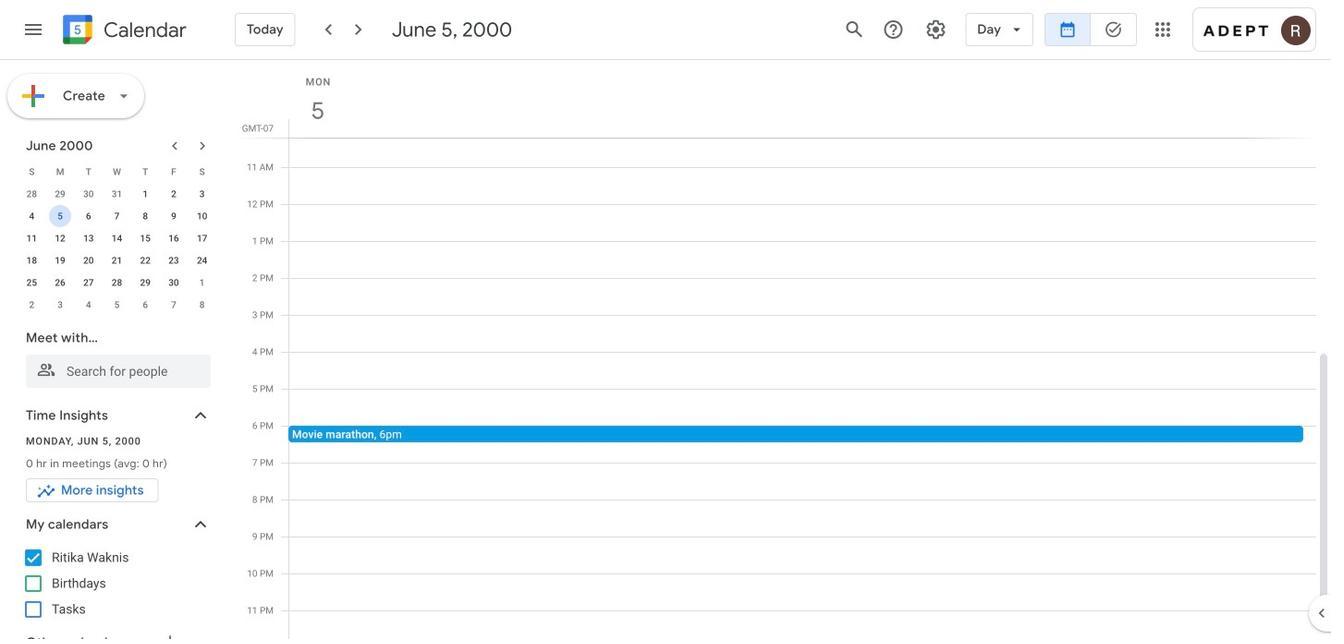 Task type: vqa. For each thing, say whether or not it's contained in the screenshot.
3 element
yes



Task type: locate. For each thing, give the bounding box(es) containing it.
row
[[18, 161, 216, 183], [18, 183, 216, 205], [18, 205, 216, 227], [18, 227, 216, 250], [18, 250, 216, 272], [18, 272, 216, 294], [18, 294, 216, 316]]

9 element
[[163, 205, 185, 227]]

july 4 element
[[77, 294, 100, 316]]

4 row from the top
[[18, 227, 216, 250]]

grid
[[237, 60, 1331, 640]]

monday, june 5 element
[[297, 67, 339, 132], [297, 90, 339, 132]]

heading
[[100, 19, 187, 41]]

2 monday, june 5 element from the top
[[297, 90, 339, 132]]

settings menu image
[[925, 18, 947, 41]]

june 2000 grid
[[18, 161, 216, 316]]

30 element
[[163, 272, 185, 294]]

may 30 element
[[77, 183, 100, 205]]

6 element
[[77, 205, 100, 227]]

july 8 element
[[191, 294, 213, 316]]

cell
[[46, 205, 74, 227]]

19 element
[[49, 250, 71, 272]]

7 element
[[106, 205, 128, 227]]

1 row from the top
[[18, 161, 216, 183]]

2 row from the top
[[18, 183, 216, 205]]

16 element
[[163, 227, 185, 250]]

july 7 element
[[163, 294, 185, 316]]

5 row from the top
[[18, 250, 216, 272]]

column header
[[288, 60, 1317, 138]]

18 element
[[21, 250, 43, 272]]

calendar element
[[59, 11, 187, 52]]

main drawer image
[[22, 18, 44, 41]]

17 element
[[191, 227, 213, 250]]

15 element
[[134, 227, 156, 250]]

None search field
[[0, 322, 229, 388]]

my calendars list
[[4, 544, 229, 625]]

10 element
[[191, 205, 213, 227]]

7 row from the top
[[18, 294, 216, 316]]

1 element
[[134, 183, 156, 205]]

row group
[[18, 183, 216, 316]]

july 1 element
[[191, 272, 213, 294]]

11 element
[[21, 227, 43, 250]]

july 6 element
[[134, 294, 156, 316]]



Task type: describe. For each thing, give the bounding box(es) containing it.
12 element
[[49, 227, 71, 250]]

21 element
[[106, 250, 128, 272]]

23 element
[[163, 250, 185, 272]]

6 row from the top
[[18, 272, 216, 294]]

may 31 element
[[106, 183, 128, 205]]

22 element
[[134, 250, 156, 272]]

14 element
[[106, 227, 128, 250]]

4 element
[[21, 205, 43, 227]]

heading inside calendar "element"
[[100, 19, 187, 41]]

add other calendars image
[[161, 633, 179, 640]]

25 element
[[21, 272, 43, 294]]

27 element
[[77, 272, 100, 294]]

2 element
[[163, 183, 185, 205]]

may 28 element
[[21, 183, 43, 205]]

1 monday, june 5 element from the top
[[297, 67, 339, 132]]

13 element
[[77, 227, 100, 250]]

july 5 element
[[106, 294, 128, 316]]

july 3 element
[[49, 294, 71, 316]]

5 element
[[49, 205, 71, 227]]

20 element
[[77, 250, 100, 272]]

3 element
[[191, 183, 213, 205]]

24 element
[[191, 250, 213, 272]]

28 element
[[106, 272, 128, 294]]

8 element
[[134, 205, 156, 227]]

cell inside june 2000 grid
[[46, 205, 74, 227]]

Search for people to meet text field
[[37, 355, 200, 388]]

3 row from the top
[[18, 205, 216, 227]]

may 29 element
[[49, 183, 71, 205]]

july 2 element
[[21, 294, 43, 316]]

29 element
[[134, 272, 156, 294]]

26 element
[[49, 272, 71, 294]]



